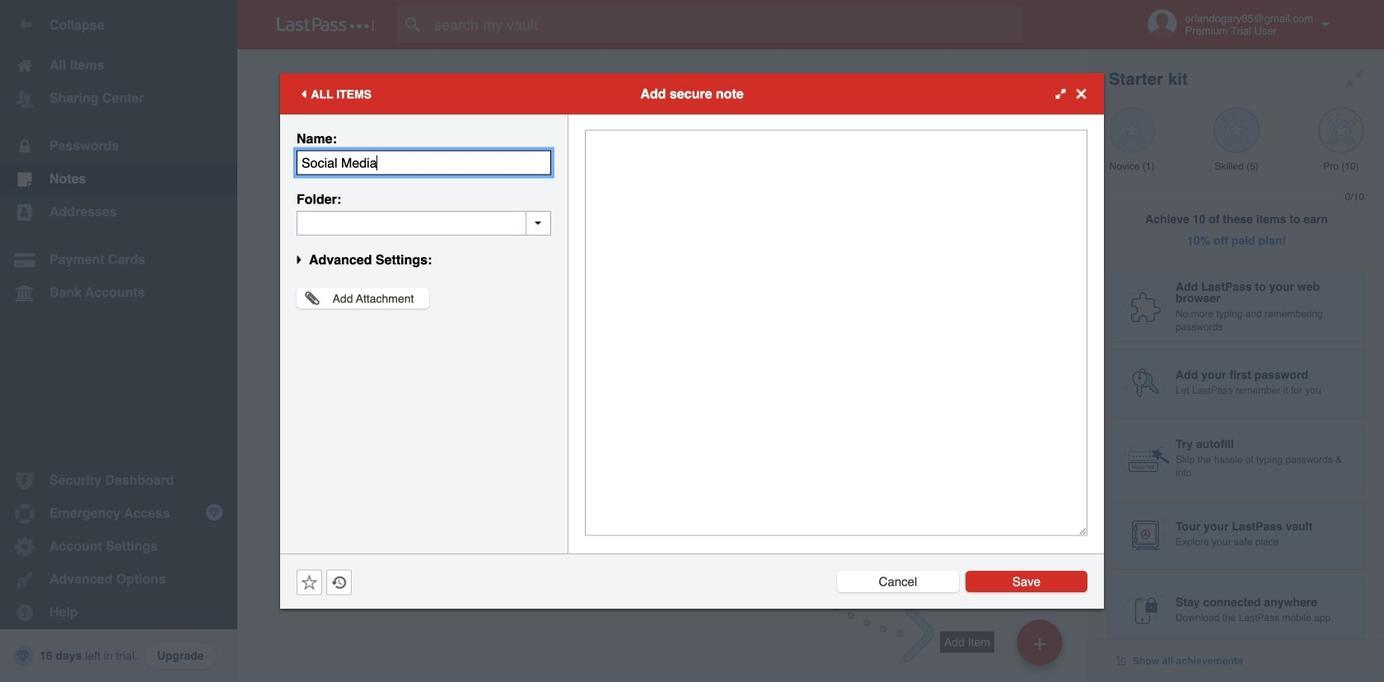 Task type: describe. For each thing, give the bounding box(es) containing it.
Search search field
[[397, 7, 1056, 43]]



Task type: vqa. For each thing, say whether or not it's contained in the screenshot.
New Item Element
no



Task type: locate. For each thing, give the bounding box(es) containing it.
lastpass image
[[277, 17, 374, 32]]

None text field
[[297, 150, 551, 175], [297, 211, 551, 236], [297, 150, 551, 175], [297, 211, 551, 236]]

None text field
[[585, 130, 1088, 536]]

main content main content
[[237, 49, 1090, 54]]

main navigation navigation
[[0, 0, 237, 682]]

search my vault text field
[[397, 7, 1056, 43]]

dialog
[[280, 73, 1104, 609]]

new item navigation
[[731, 432, 1090, 682]]



